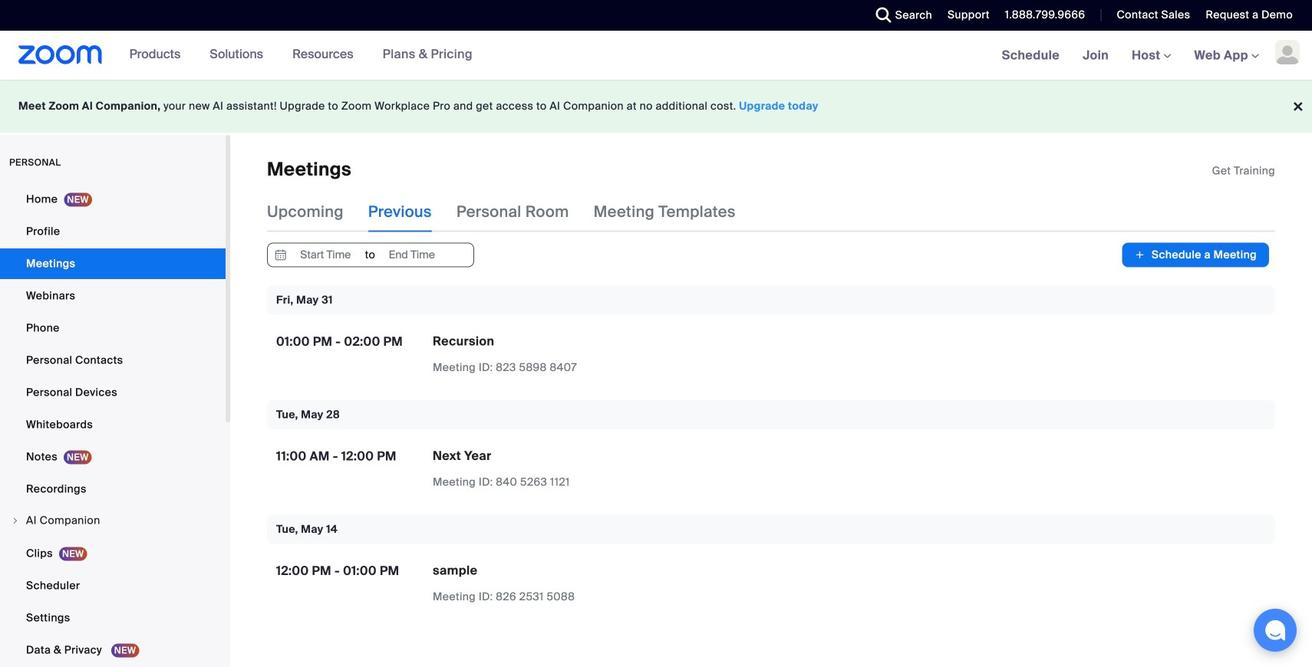 Task type: vqa. For each thing, say whether or not it's contained in the screenshot.
sample element at left
yes



Task type: locate. For each thing, give the bounding box(es) containing it.
open chat image
[[1265, 620, 1286, 642]]

banner
[[0, 31, 1313, 81]]

product information navigation
[[103, 31, 484, 80]]

footer
[[0, 80, 1313, 133]]

meetings navigation
[[991, 31, 1313, 81]]

date image
[[272, 244, 290, 267]]

menu item
[[0, 507, 226, 537]]

application
[[1212, 163, 1276, 179], [433, 333, 702, 376], [433, 448, 702, 491], [433, 563, 702, 606]]

profile picture image
[[1276, 40, 1300, 64]]



Task type: describe. For each thing, give the bounding box(es) containing it.
personal menu menu
[[0, 184, 226, 668]]

next year element
[[433, 448, 492, 464]]

recursion element
[[433, 333, 495, 350]]

add image
[[1135, 247, 1146, 263]]

tabs of meeting tab list
[[267, 192, 760, 232]]

Date Range Picker Start field
[[290, 244, 361, 267]]

Date Range Picker End field
[[376, 244, 448, 267]]

sample element
[[433, 563, 478, 579]]

zoom logo image
[[18, 45, 103, 64]]

right image
[[11, 517, 20, 526]]



